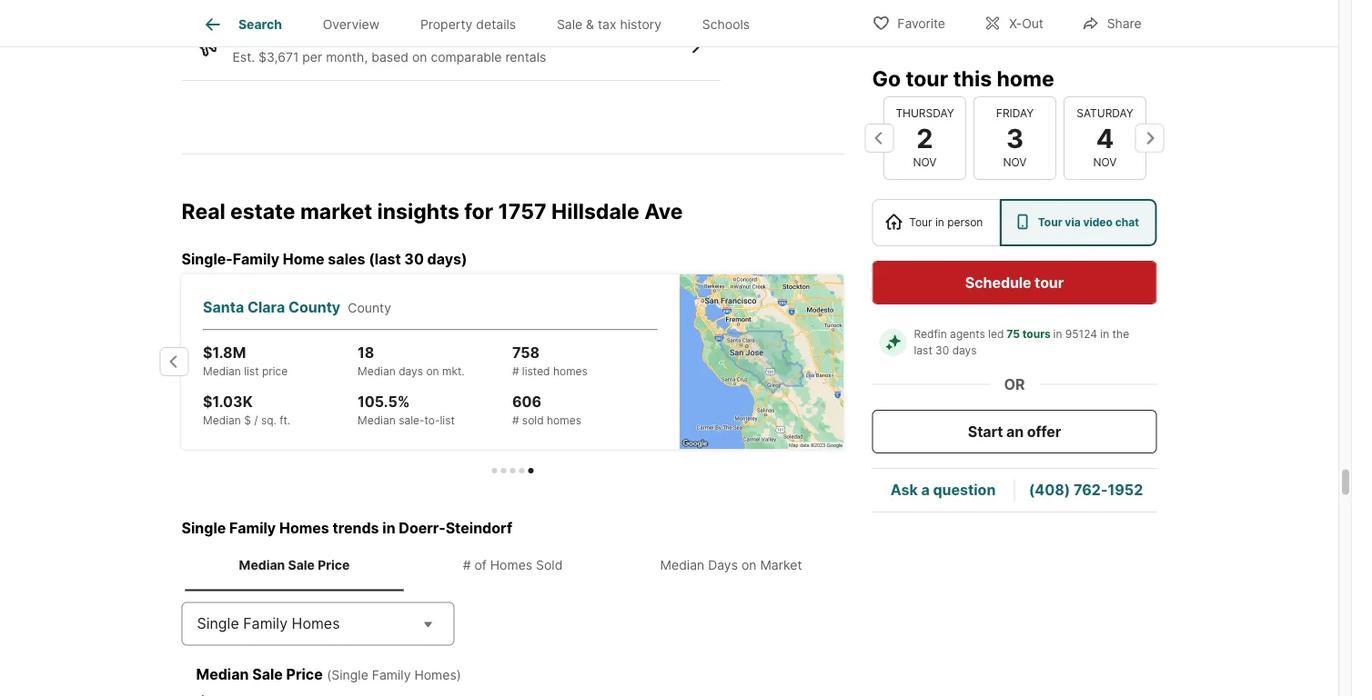 Task type: locate. For each thing, give the bounding box(es) containing it.
redfin agents led 75 tours in 95124
[[914, 328, 1097, 341]]

(408)
[[1029, 482, 1070, 499]]

days
[[952, 344, 977, 358], [399, 365, 424, 378]]

2 tab list from the top
[[182, 539, 844, 592]]

led
[[988, 328, 1004, 341]]

family for single family homes
[[243, 615, 288, 633]]

1952
[[1108, 482, 1143, 499]]

nov inside thursday 2 nov
[[913, 156, 936, 169]]

family right '(single' in the left of the page
[[372, 668, 411, 684]]

sale for median sale price
[[288, 558, 315, 573]]

tour
[[909, 216, 932, 229], [1038, 216, 1062, 229]]

median down single family homes
[[196, 666, 249, 684]]

tab list containing median sale price
[[182, 539, 844, 592]]

1 vertical spatial single
[[197, 615, 239, 633]]

(408) 762-1952 link
[[1029, 482, 1143, 499]]

homes inside 606 # sold homes
[[547, 414, 582, 427]]

1 vertical spatial 30
[[935, 344, 949, 358]]

1 vertical spatial on
[[427, 365, 440, 378]]

762-
[[1074, 482, 1108, 499]]

list left price
[[244, 365, 259, 378]]

previous image
[[865, 124, 894, 153], [160, 347, 189, 377]]

sale-
[[399, 414, 425, 427]]

$1.03k median $ / sq. ft.
[[203, 393, 291, 427]]

price down single family homes trends in doerr-steindorf
[[318, 558, 350, 573]]

tax
[[598, 17, 616, 32]]

1 horizontal spatial list
[[440, 414, 455, 427]]

homes up median sale price (single family homes)
[[292, 615, 340, 633]]

1 vertical spatial homes
[[547, 414, 582, 427]]

county up the 18
[[348, 300, 392, 316]]

offer
[[1027, 423, 1061, 441]]

sold
[[523, 414, 544, 427]]

on inside tab
[[741, 558, 756, 573]]

single for single family homes trends in doerr-steindorf
[[182, 519, 226, 537]]

sold
[[536, 558, 563, 573]]

slide 1 dot image
[[492, 468, 497, 474]]

tour inside option
[[1038, 216, 1062, 229]]

tour for tour in person
[[909, 216, 932, 229]]

606 # sold homes
[[513, 393, 582, 427]]

2 horizontal spatial nov
[[1093, 156, 1116, 169]]

price left '(single' in the left of the page
[[286, 666, 323, 684]]

1 tab list from the top
[[182, 0, 785, 46]]

sale & tax history
[[557, 17, 661, 32]]

sale left &
[[557, 17, 582, 32]]

list box
[[872, 199, 1157, 247]]

758
[[513, 344, 540, 362]]

sales
[[328, 250, 365, 268]]

family for single family homes trends in doerr-steindorf
[[229, 519, 276, 537]]

2 tour from the left
[[1038, 216, 1062, 229]]

family up median sale price
[[229, 519, 276, 537]]

tour for go
[[906, 66, 948, 91]]

tour left 'via'
[[1038, 216, 1062, 229]]

30 right (last
[[404, 250, 424, 268]]

start
[[968, 423, 1003, 441]]

1 vertical spatial homes
[[490, 558, 532, 573]]

median days on market tab
[[622, 543, 840, 588]]

median sale price tab
[[185, 543, 404, 588]]

days up 105.5% median sale-to-list
[[399, 365, 424, 378]]

(408) 762-1952
[[1029, 482, 1143, 499]]

go
[[872, 66, 901, 91]]

nov for 2
[[913, 156, 936, 169]]

tab list containing search
[[182, 0, 785, 46]]

in
[[935, 216, 944, 229], [1053, 328, 1062, 341], [1100, 328, 1109, 341], [382, 519, 395, 537]]

friday 3 nov
[[996, 107, 1033, 169]]

nov inside friday 3 nov
[[1003, 156, 1026, 169]]

previous image left $1.8m
[[160, 347, 189, 377]]

sale down single family homes trends in doerr-steindorf
[[288, 558, 315, 573]]

# left of
[[463, 558, 471, 573]]

to-
[[425, 414, 440, 427]]

0 vertical spatial list
[[244, 365, 259, 378]]

property details
[[420, 17, 516, 32]]

x-out
[[1009, 16, 1043, 31]]

doerr-
[[399, 519, 445, 537]]

person
[[947, 216, 983, 229]]

search
[[238, 17, 282, 32]]

tour via video chat
[[1038, 216, 1139, 229]]

tour
[[906, 66, 948, 91], [1035, 274, 1064, 292]]

slide 5 dot image
[[528, 468, 534, 474]]

sale down single family homes
[[252, 666, 283, 684]]

nov inside saturday 4 nov
[[1093, 156, 1116, 169]]

1 vertical spatial days
[[399, 365, 424, 378]]

1 horizontal spatial nov
[[1003, 156, 1026, 169]]

list right sale-
[[440, 414, 455, 427]]

rental earnings est. $3,671 per month, based on comparable rentals
[[232, 30, 546, 65]]

median days on market
[[660, 558, 802, 573]]

0 vertical spatial 30
[[404, 250, 424, 268]]

for
[[464, 198, 493, 224]]

median down $1.8m
[[203, 365, 241, 378]]

sale & tax history tab
[[536, 3, 682, 46]]

1 horizontal spatial previous image
[[865, 124, 894, 153]]

home
[[283, 250, 324, 268]]

family down median sale price tab
[[243, 615, 288, 633]]

2 horizontal spatial sale
[[557, 17, 582, 32]]

list inside $1.8m median list price
[[244, 365, 259, 378]]

#
[[513, 365, 520, 378], [513, 414, 520, 427], [463, 558, 471, 573]]

tour up thursday
[[906, 66, 948, 91]]

1 tour from the left
[[909, 216, 932, 229]]

median down 105.5%
[[358, 414, 396, 427]]

rentals
[[505, 50, 546, 65]]

1 horizontal spatial 30
[[935, 344, 949, 358]]

105.5% median sale-to-list
[[358, 393, 455, 427]]

2 vertical spatial on
[[741, 558, 756, 573]]

days inside in the last 30 days
[[952, 344, 977, 358]]

None button
[[883, 96, 966, 180], [973, 96, 1056, 180], [1063, 96, 1146, 180], [883, 96, 966, 180], [973, 96, 1056, 180], [1063, 96, 1146, 180]]

0 horizontal spatial tour
[[906, 66, 948, 91]]

0 horizontal spatial nov
[[913, 156, 936, 169]]

0 vertical spatial single
[[182, 519, 226, 537]]

tour left person
[[909, 216, 932, 229]]

county right clara
[[289, 298, 341, 316]]

tour for tour via video chat
[[1038, 216, 1062, 229]]

median down $1.03k
[[203, 414, 241, 427]]

# inside 606 # sold homes
[[513, 414, 520, 427]]

3 nov from the left
[[1093, 156, 1116, 169]]

0 vertical spatial sale
[[557, 17, 582, 32]]

1 vertical spatial #
[[513, 414, 520, 427]]

agents
[[950, 328, 985, 341]]

# left listed
[[513, 365, 520, 378]]

0 vertical spatial on
[[412, 50, 427, 65]]

previous image for go tour this home
[[865, 124, 894, 153]]

&
[[586, 17, 594, 32]]

in left the
[[1100, 328, 1109, 341]]

tour right schedule
[[1035, 274, 1064, 292]]

tours
[[1022, 328, 1051, 341]]

price inside tab
[[318, 558, 350, 573]]

30
[[404, 250, 424, 268], [935, 344, 949, 358]]

list inside 105.5% median sale-to-list
[[440, 414, 455, 427]]

1 horizontal spatial county
[[348, 300, 392, 316]]

nov for 3
[[1003, 156, 1026, 169]]

median inside $1.03k median $ / sq. ft.
[[203, 414, 241, 427]]

list
[[244, 365, 259, 378], [440, 414, 455, 427]]

1 horizontal spatial sale
[[288, 558, 315, 573]]

1 vertical spatial tour
[[1035, 274, 1064, 292]]

county
[[289, 298, 341, 316], [348, 300, 392, 316]]

median up single family homes
[[239, 558, 285, 573]]

in left person
[[935, 216, 944, 229]]

sale
[[557, 17, 582, 32], [288, 558, 315, 573], [252, 666, 283, 684]]

1 vertical spatial list
[[440, 414, 455, 427]]

tab list down steindorf
[[182, 539, 844, 592]]

# inside tab
[[463, 558, 471, 573]]

1 vertical spatial tab list
[[182, 539, 844, 592]]

0 horizontal spatial 30
[[404, 250, 424, 268]]

in right trends
[[382, 519, 395, 537]]

on left mkt.
[[427, 365, 440, 378]]

1 vertical spatial sale
[[288, 558, 315, 573]]

homes for trends
[[279, 519, 329, 537]]

single family homes
[[197, 615, 340, 633]]

search link
[[202, 14, 282, 35]]

saturday
[[1076, 107, 1133, 120]]

image image
[[680, 275, 844, 449]]

median down the 18
[[358, 365, 396, 378]]

family
[[233, 250, 279, 268], [229, 519, 276, 537], [243, 615, 288, 633], [372, 668, 411, 684]]

family left home
[[233, 250, 279, 268]]

0 vertical spatial price
[[318, 558, 350, 573]]

18
[[358, 344, 375, 362]]

18 median days on mkt.
[[358, 344, 465, 378]]

0 vertical spatial tour
[[906, 66, 948, 91]]

tour inside button
[[1035, 274, 1064, 292]]

single for single family homes
[[197, 615, 239, 633]]

market
[[300, 198, 372, 224]]

0 vertical spatial tab list
[[182, 0, 785, 46]]

1 horizontal spatial tour
[[1038, 216, 1062, 229]]

1 vertical spatial price
[[286, 666, 323, 684]]

# inside 758 # listed homes
[[513, 365, 520, 378]]

days down agents
[[952, 344, 977, 358]]

based
[[371, 50, 409, 65]]

0 horizontal spatial list
[[244, 365, 259, 378]]

schools tab
[[682, 3, 770, 46]]

tour inside option
[[909, 216, 932, 229]]

0 vertical spatial previous image
[[865, 124, 894, 153]]

carousel group
[[160, 270, 851, 474]]

previous image left 2
[[865, 124, 894, 153]]

$1.03k
[[203, 393, 253, 411]]

1 nov from the left
[[913, 156, 936, 169]]

0 vertical spatial days
[[952, 344, 977, 358]]

0 horizontal spatial tour
[[909, 216, 932, 229]]

homes inside tab
[[490, 558, 532, 573]]

ask
[[890, 482, 918, 499]]

rental
[[232, 30, 278, 47]]

/
[[255, 414, 258, 427]]

0 vertical spatial homes
[[279, 519, 329, 537]]

homes up median sale price
[[279, 519, 329, 537]]

on right days
[[741, 558, 756, 573]]

homes right listed
[[554, 365, 588, 378]]

tab list up comparable
[[182, 0, 785, 46]]

30 right last
[[935, 344, 949, 358]]

0 horizontal spatial sale
[[252, 666, 283, 684]]

on inside 18 median days on mkt.
[[427, 365, 440, 378]]

tab list
[[182, 0, 785, 46], [182, 539, 844, 592]]

home
[[997, 66, 1054, 91]]

2 vertical spatial sale
[[252, 666, 283, 684]]

nov down 4
[[1093, 156, 1116, 169]]

1 vertical spatial previous image
[[160, 347, 189, 377]]

homes right of
[[490, 558, 532, 573]]

1 horizontal spatial tour
[[1035, 274, 1064, 292]]

2 vertical spatial #
[[463, 558, 471, 573]]

0 vertical spatial homes
[[554, 365, 588, 378]]

# left the sold
[[513, 414, 520, 427]]

# for 758
[[513, 365, 520, 378]]

0 vertical spatial #
[[513, 365, 520, 378]]

tour in person option
[[872, 199, 1000, 247]]

days)
[[427, 250, 467, 268]]

2 nov from the left
[[1003, 156, 1026, 169]]

next image
[[1135, 124, 1164, 153]]

price for median sale price
[[318, 558, 350, 573]]

nov down 3
[[1003, 156, 1026, 169]]

nov down 2
[[913, 156, 936, 169]]

on right based
[[412, 50, 427, 65]]

single-family home sales (last 30 days)
[[182, 250, 467, 268]]

in inside in the last 30 days
[[1100, 328, 1109, 341]]

homes
[[279, 519, 329, 537], [490, 558, 532, 573], [292, 615, 340, 633]]

0 horizontal spatial previous image
[[160, 347, 189, 377]]

homes right the sold
[[547, 414, 582, 427]]

homes inside 758 # listed homes
[[554, 365, 588, 378]]

trends
[[333, 519, 379, 537]]

clara
[[248, 298, 285, 316]]

0 horizontal spatial days
[[399, 365, 424, 378]]

go tour this home
[[872, 66, 1054, 91]]

1 horizontal spatial days
[[952, 344, 977, 358]]

tour via video chat option
[[1000, 199, 1157, 247]]



Task type: describe. For each thing, give the bounding box(es) containing it.
$
[[244, 414, 251, 427]]

est.
[[232, 50, 255, 65]]

chat
[[1115, 216, 1139, 229]]

ask a question
[[890, 482, 996, 499]]

$1.8m
[[203, 344, 246, 362]]

median left days
[[660, 558, 704, 573]]

friday
[[996, 107, 1033, 120]]

steindorf
[[445, 519, 512, 537]]

month,
[[326, 50, 368, 65]]

2
[[916, 122, 933, 154]]

question
[[933, 482, 996, 499]]

market
[[760, 558, 802, 573]]

median inside $1.8m median list price
[[203, 365, 241, 378]]

in the last 30 days
[[914, 328, 1132, 358]]

nov for 4
[[1093, 156, 1116, 169]]

overview tab
[[302, 3, 400, 46]]

sq.
[[261, 414, 277, 427]]

single family homes trends in doerr-steindorf
[[182, 519, 512, 537]]

saturday 4 nov
[[1076, 107, 1133, 169]]

share
[[1107, 16, 1141, 31]]

$1.8m median list price
[[203, 344, 288, 378]]

tour for schedule
[[1035, 274, 1064, 292]]

price
[[262, 365, 288, 378]]

out
[[1022, 16, 1043, 31]]

county inside santa clara county county
[[348, 300, 392, 316]]

property
[[420, 17, 473, 32]]

real estate market insights for 1757 hillsdale ave
[[182, 198, 683, 224]]

start an offer button
[[872, 410, 1157, 454]]

1757
[[498, 198, 547, 224]]

on inside rental earnings est. $3,671 per month, based on comparable rentals
[[412, 50, 427, 65]]

schools
[[702, 17, 750, 32]]

listed
[[523, 365, 551, 378]]

median inside 105.5% median sale-to-list
[[358, 414, 396, 427]]

estate
[[230, 198, 295, 224]]

(single
[[327, 668, 368, 684]]

homes for sold
[[490, 558, 532, 573]]

30 inside in the last 30 days
[[935, 344, 949, 358]]

75
[[1006, 328, 1020, 341]]

# of homes sold tab
[[404, 543, 622, 588]]

of
[[474, 558, 487, 573]]

days
[[708, 558, 738, 573]]

real
[[182, 198, 225, 224]]

758 # listed homes
[[513, 344, 588, 378]]

per
[[302, 50, 322, 65]]

share button
[[1066, 4, 1157, 41]]

x-out button
[[968, 4, 1059, 41]]

homes for 606
[[547, 414, 582, 427]]

x-
[[1009, 16, 1022, 31]]

family inside median sale price (single family homes)
[[372, 668, 411, 684]]

history
[[620, 17, 661, 32]]

santa clara county county
[[203, 298, 392, 316]]

santa clara county link
[[203, 296, 348, 318]]

last
[[914, 344, 932, 358]]

previous image for single-family home
[[160, 347, 189, 377]]

median sale price
[[239, 558, 350, 573]]

mkt.
[[443, 365, 465, 378]]

hillsdale
[[551, 198, 639, 224]]

(last
[[369, 250, 401, 268]]

sale for median sale price (single family homes)
[[252, 666, 283, 684]]

family for single-family home sales (last 30 days)
[[233, 250, 279, 268]]

redfin
[[914, 328, 947, 341]]

schedule
[[965, 274, 1031, 292]]

slide 3 dot image
[[510, 468, 515, 474]]

overview
[[323, 17, 379, 32]]

price for median sale price (single family homes)
[[286, 666, 323, 684]]

the
[[1112, 328, 1129, 341]]

ask a question link
[[890, 482, 996, 499]]

tour in person
[[909, 216, 983, 229]]

median sale price (single family homes)
[[196, 666, 461, 684]]

# of homes sold
[[463, 558, 563, 573]]

$3,671
[[258, 50, 299, 65]]

3
[[1006, 122, 1023, 154]]

this
[[953, 66, 992, 91]]

insights
[[377, 198, 459, 224]]

start an offer
[[968, 423, 1061, 441]]

ave
[[644, 198, 683, 224]]

median inside 18 median days on mkt.
[[358, 365, 396, 378]]

95124
[[1065, 328, 1097, 341]]

via
[[1065, 216, 1081, 229]]

schedule tour button
[[872, 261, 1157, 305]]

ft.
[[280, 414, 291, 427]]

santa
[[203, 298, 244, 316]]

list box containing tour in person
[[872, 199, 1157, 247]]

property details tab
[[400, 3, 536, 46]]

in inside option
[[935, 216, 944, 229]]

0 horizontal spatial county
[[289, 298, 341, 316]]

a
[[921, 482, 930, 499]]

2 vertical spatial homes
[[292, 615, 340, 633]]

video
[[1083, 216, 1113, 229]]

in right tours
[[1053, 328, 1062, 341]]

# for 606
[[513, 414, 520, 427]]

schedule tour
[[965, 274, 1064, 292]]

homes for 758
[[554, 365, 588, 378]]

4
[[1096, 122, 1113, 154]]

days inside 18 median days on mkt.
[[399, 365, 424, 378]]

single-
[[182, 250, 233, 268]]

earnings
[[281, 30, 344, 47]]

favorite
[[897, 16, 945, 31]]



Task type: vqa. For each thing, say whether or not it's contained in the screenshot.


